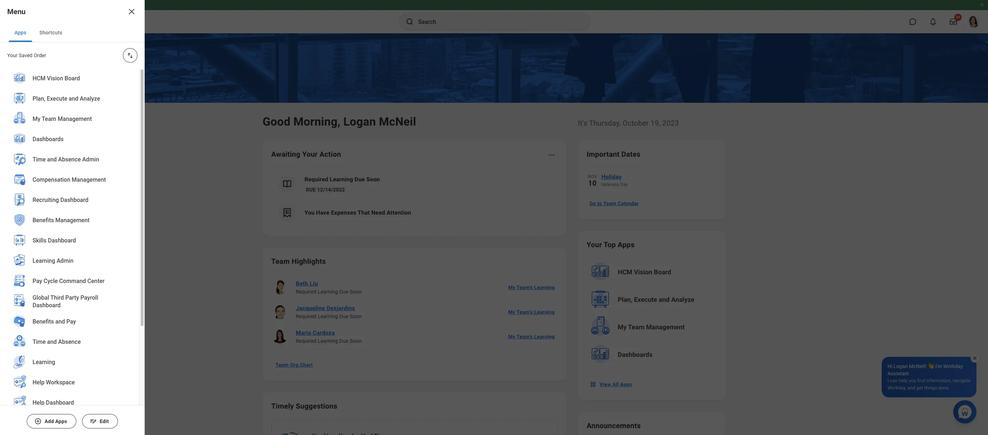 Task type: describe. For each thing, give the bounding box(es) containing it.
thursday,
[[590, 119, 621, 127]]

center
[[87, 278, 105, 285]]

dashboard expenses image
[[282, 207, 293, 218]]

action
[[320, 150, 341, 159]]

19,
[[651, 119, 661, 127]]

timely
[[271, 402, 294, 411]]

done.
[[939, 385, 951, 391]]

notifications large image
[[930, 18, 938, 25]]

recruiting dashboard link
[[9, 190, 131, 211]]

execute inside list
[[47, 95, 67, 102]]

help workspace link
[[9, 372, 131, 393]]

maria cardoza button
[[293, 329, 338, 337]]

my team's learning for liu
[[509, 285, 555, 290]]

apps button
[[9, 23, 32, 42]]

required for beth
[[296, 289, 317, 295]]

team's for liu
[[517, 285, 533, 290]]

hcm vision board link
[[9, 68, 131, 89]]

view
[[600, 382, 612, 387]]

information,
[[927, 378, 952, 383]]

add
[[45, 418, 54, 424]]

team inside button
[[629, 323, 645, 331]]

apps right top
[[618, 240, 635, 249]]

timely suggestions
[[271, 402, 338, 411]]

logan inside hi logan mcneil! 👋 i'm workday assistant i can help you find information, navigate workday, and get things done.
[[894, 363, 909, 369]]

jacqueline desjardins button
[[293, 304, 358, 313]]

apps down menu
[[14, 30, 26, 35]]

my team's learning for desjardins
[[509, 309, 555, 315]]

x image
[[973, 355, 978, 361]]

logan inside main content
[[344, 115, 376, 129]]

important
[[587, 150, 620, 159]]

dashboard for recruiting
[[60, 197, 88, 204]]

shortcuts button
[[34, 23, 68, 42]]

global
[[33, 294, 49, 301]]

my team's learning button for cardoza
[[506, 329, 558, 344]]

absence for time and absence admin
[[58, 156, 81, 163]]

dashboard for help
[[46, 399, 74, 406]]

saved
[[19, 52, 32, 58]]

required for maria
[[296, 338, 317, 344]]

your for your top apps
[[587, 240, 603, 249]]

vision inside button
[[634, 268, 653, 276]]

dates
[[622, 150, 641, 159]]

assistant
[[888, 371, 910, 376]]

go
[[590, 201, 597, 206]]

my inside my team management link
[[33, 116, 40, 122]]

third
[[50, 294, 64, 301]]

global navigation dialog
[[0, 0, 145, 435]]

hcm inside list
[[33, 75, 46, 82]]

jacqueline
[[296, 305, 325, 312]]

october
[[623, 119, 649, 127]]

soon for desjardins
[[350, 313, 362, 319]]

dashboard inside global third party payroll dashboard
[[33, 302, 61, 309]]

my team management link
[[9, 109, 131, 130]]

learning admin link
[[9, 251, 131, 272]]

skills dashboard
[[33, 237, 76, 244]]

view all apps button
[[587, 377, 637, 392]]

go to team calendar
[[590, 201, 639, 206]]

top
[[604, 240, 616, 249]]

good morning, logan mcneil
[[263, 115, 417, 129]]

due up you have expenses that need attention
[[355, 176, 365, 183]]

my for jacqueline desjardins
[[509, 309, 516, 315]]

compensation management
[[33, 176, 106, 183]]

good morning, logan mcneil main content
[[0, 33, 989, 435]]

important dates
[[587, 150, 641, 159]]

board inside button
[[655, 268, 672, 276]]

view all apps
[[600, 382, 633, 387]]

team left org
[[276, 362, 289, 368]]

hcm inside button
[[618, 268, 633, 276]]

management inside "link"
[[72, 176, 106, 183]]

things
[[925, 385, 938, 391]]

your saved order
[[7, 52, 46, 58]]

good
[[263, 115, 291, 129]]

to
[[598, 201, 603, 206]]

nov
[[588, 174, 598, 179]]

hcm vision board button
[[588, 259, 718, 285]]

close environment banner image
[[981, 3, 985, 7]]

liu
[[310, 280, 318, 287]]

you
[[305, 209, 315, 216]]

highlights
[[292, 257, 326, 266]]

suggestions
[[296, 402, 338, 411]]

workspace
[[46, 379, 75, 386]]

team org chart
[[276, 362, 313, 368]]

0 horizontal spatial pay
[[33, 278, 42, 285]]

beth
[[296, 280, 308, 287]]

time and absence link
[[9, 332, 131, 353]]

my team's learning button for liu
[[506, 280, 558, 295]]

help workspace
[[33, 379, 75, 386]]

my inside my team management button
[[618, 323, 627, 331]]

my team's learning button for desjardins
[[506, 305, 558, 319]]

navigate
[[954, 378, 971, 383]]

help for help dashboard
[[33, 399, 45, 406]]

learning inside maria cardoza required learning due soon
[[318, 338, 338, 344]]

👋
[[928, 363, 935, 369]]

add apps button
[[27, 414, 76, 429]]

time for time and absence admin
[[33, 156, 46, 163]]

management inside button
[[647, 323, 685, 331]]

add apps
[[45, 418, 67, 424]]

book open image
[[282, 178, 293, 189]]

apps right add on the left
[[55, 418, 67, 424]]

sort image
[[127, 52, 134, 59]]

help dashboard
[[33, 399, 74, 406]]

plan, execute and analyze inside "plan, execute and analyze" link
[[33, 95, 100, 102]]

that
[[358, 209, 370, 216]]

beth liu required learning due soon
[[296, 280, 362, 295]]

due for maria cardoza
[[340, 338, 349, 344]]

plan, inside list
[[33, 95, 45, 102]]

payroll
[[81, 294, 98, 301]]

team's for desjardins
[[517, 309, 533, 315]]

plan, execute and analyze link
[[9, 89, 131, 110]]

and inside button
[[659, 296, 670, 303]]

holiday button
[[602, 172, 717, 182]]

compensation
[[33, 176, 70, 183]]

learning inside jacqueline desjardins required learning due soon
[[318, 313, 338, 319]]

dashboards button
[[588, 342, 718, 368]]

you have expenses that need attention
[[305, 209, 412, 216]]

expenses
[[331, 209, 357, 216]]

benefits and pay link
[[9, 312, 131, 333]]

you have expenses that need attention button
[[271, 198, 558, 227]]

text edit image
[[90, 418, 97, 425]]

1 horizontal spatial your
[[303, 150, 318, 159]]

chart
[[300, 362, 313, 368]]

required learning due soon
[[305, 176, 380, 183]]

hcm vision board inside hcm vision board button
[[618, 268, 672, 276]]

due for jacqueline desjardins
[[340, 313, 349, 319]]

find
[[918, 378, 926, 383]]

workday,
[[888, 385, 907, 391]]



Task type: vqa. For each thing, say whether or not it's contained in the screenshot.
Team's
yes



Task type: locate. For each thing, give the bounding box(es) containing it.
10
[[589, 179, 597, 188]]

1 benefits from the top
[[33, 217, 54, 224]]

search image
[[406, 17, 414, 26]]

soon inside jacqueline desjardins required learning due soon
[[350, 313, 362, 319]]

0 horizontal spatial hcm
[[33, 75, 46, 82]]

pay cycle command center
[[33, 278, 105, 285]]

recruiting
[[33, 197, 59, 204]]

1 horizontal spatial pay
[[66, 318, 76, 325]]

1 vertical spatial plan, execute and analyze
[[618, 296, 695, 303]]

nov 10
[[588, 174, 598, 188]]

0 horizontal spatial execute
[[47, 95, 67, 102]]

1 vertical spatial admin
[[57, 257, 74, 264]]

0 horizontal spatial dashboards
[[33, 136, 64, 143]]

get
[[917, 385, 924, 391]]

my team management button
[[588, 314, 718, 340]]

benefits down global
[[33, 318, 54, 325]]

menu
[[7, 7, 26, 16]]

banner
[[0, 0, 989, 33]]

board inside list
[[65, 75, 80, 82]]

dashboard for skills
[[48, 237, 76, 244]]

plan, inside button
[[618, 296, 633, 303]]

soon for liu
[[350, 289, 362, 295]]

edit
[[100, 418, 109, 424]]

and up time and absence
[[55, 318, 65, 325]]

your left action
[[303, 150, 318, 159]]

vision up "plan, execute and analyze" link
[[47, 75, 63, 82]]

benefits and pay
[[33, 318, 76, 325]]

and down benefits and pay on the bottom left of page
[[47, 339, 57, 345]]

soon inside awaiting your action list
[[367, 176, 380, 183]]

your inside global navigation dialog
[[7, 52, 18, 58]]

0 vertical spatial benefits
[[33, 217, 54, 224]]

0 vertical spatial your
[[7, 52, 18, 58]]

need
[[372, 209, 385, 216]]

dashboards inside list
[[33, 136, 64, 143]]

my team management down "plan, execute and analyze" link
[[33, 116, 92, 122]]

soon inside maria cardoza required learning due soon
[[350, 338, 362, 344]]

execute down 'hcm vision board' link
[[47, 95, 67, 102]]

0 horizontal spatial your
[[7, 52, 18, 58]]

time and absence
[[33, 339, 81, 345]]

your left top
[[587, 240, 603, 249]]

1 my team's learning from the top
[[509, 285, 555, 290]]

vision up plan, execute and analyze button
[[634, 268, 653, 276]]

0 vertical spatial team's
[[517, 285, 533, 290]]

tab list
[[0, 23, 145, 42]]

time up compensation
[[33, 156, 46, 163]]

list containing hcm vision board
[[0, 68, 139, 435]]

nbox image
[[590, 381, 597, 388]]

my team management
[[33, 116, 92, 122], [618, 323, 685, 331]]

0 vertical spatial logan
[[344, 115, 376, 129]]

2023
[[663, 119, 680, 127]]

all
[[613, 382, 619, 387]]

my team's learning for cardoza
[[509, 334, 555, 340]]

1 vertical spatial hcm vision board
[[618, 268, 672, 276]]

management down "plan, execute and analyze" link
[[58, 116, 92, 122]]

due 12/14/2022
[[306, 187, 345, 193]]

1 time from the top
[[33, 156, 46, 163]]

2 benefits from the top
[[33, 318, 54, 325]]

veterans
[[602, 182, 620, 187]]

0 horizontal spatial hcm vision board
[[33, 75, 80, 82]]

1 vertical spatial hcm
[[618, 268, 633, 276]]

i'm
[[936, 363, 943, 369]]

vision inside list
[[47, 75, 63, 82]]

dashboard inside recruiting dashboard link
[[60, 197, 88, 204]]

due down "desjardins"
[[340, 313, 349, 319]]

execute down hcm vision board button
[[635, 296, 658, 303]]

jacqueline desjardins required learning due soon
[[296, 305, 362, 319]]

hcm down order
[[33, 75, 46, 82]]

0 horizontal spatial plan,
[[33, 95, 45, 102]]

dashboard down global
[[33, 302, 61, 309]]

3 team's from the top
[[517, 334, 533, 340]]

0 horizontal spatial analyze
[[80, 95, 100, 102]]

command
[[59, 278, 86, 285]]

0 vertical spatial help
[[33, 379, 45, 386]]

due for beth liu
[[340, 289, 349, 295]]

0 horizontal spatial vision
[[47, 75, 63, 82]]

due up "desjardins"
[[340, 289, 349, 295]]

team org chart button
[[273, 358, 316, 372]]

my
[[33, 116, 40, 122], [509, 285, 516, 290], [509, 309, 516, 315], [618, 323, 627, 331], [509, 334, 516, 340]]

you
[[910, 378, 917, 383]]

desjardins
[[327, 305, 355, 312]]

my team management down plan, execute and analyze button
[[618, 323, 685, 331]]

hcm vision board up "plan, execute and analyze" link
[[33, 75, 80, 82]]

learning link
[[9, 352, 131, 373]]

0 vertical spatial vision
[[47, 75, 63, 82]]

absence for time and absence
[[58, 339, 81, 345]]

execute inside button
[[635, 296, 658, 303]]

it's thursday, october 19, 2023
[[578, 119, 680, 127]]

0 vertical spatial hcm
[[33, 75, 46, 82]]

dashboard inside the help dashboard link
[[46, 399, 74, 406]]

0 vertical spatial hcm vision board
[[33, 75, 80, 82]]

and down 'hcm vision board' link
[[69, 95, 78, 102]]

required inside awaiting your action list
[[305, 176, 329, 183]]

due left 12/14/2022
[[306, 187, 316, 193]]

0 horizontal spatial admin
[[57, 257, 74, 264]]

2 absence from the top
[[58, 339, 81, 345]]

my team management inside my team management link
[[33, 116, 92, 122]]

1 vertical spatial logan
[[894, 363, 909, 369]]

time for time and absence
[[33, 339, 46, 345]]

management down recruiting dashboard link
[[55, 217, 90, 224]]

cardoza
[[313, 329, 335, 336]]

pay up 'time and absence' link in the left bottom of the page
[[66, 318, 76, 325]]

dashboard down benefits management
[[48, 237, 76, 244]]

benefits down recruiting
[[33, 217, 54, 224]]

team highlights
[[271, 257, 326, 266]]

board up "plan, execute and analyze" link
[[65, 75, 80, 82]]

2 team's from the top
[[517, 309, 533, 315]]

list
[[0, 68, 139, 435]]

team down "plan, execute and analyze" link
[[42, 116, 56, 122]]

1 horizontal spatial hcm vision board
[[618, 268, 672, 276]]

team right to
[[604, 201, 617, 206]]

1 horizontal spatial admin
[[82, 156, 99, 163]]

1 vertical spatial your
[[303, 150, 318, 159]]

1 vertical spatial board
[[655, 268, 672, 276]]

time down benefits and pay on the bottom left of page
[[33, 339, 46, 345]]

1 vertical spatial team's
[[517, 309, 533, 315]]

apps
[[14, 30, 26, 35], [618, 240, 635, 249], [621, 382, 633, 387], [55, 418, 67, 424]]

help
[[33, 379, 45, 386], [33, 399, 45, 406]]

team left 'highlights'
[[271, 257, 290, 266]]

help dashboard link
[[9, 393, 131, 414]]

required down jacqueline
[[296, 313, 317, 319]]

3 my team's learning button from the top
[[506, 329, 558, 344]]

your top apps
[[587, 240, 635, 249]]

benefits for benefits and pay
[[33, 318, 54, 325]]

1 vertical spatial absence
[[58, 339, 81, 345]]

plus circle image
[[34, 418, 42, 425]]

2 help from the top
[[33, 399, 45, 406]]

holiday veterans day
[[602, 173, 628, 187]]

0 vertical spatial board
[[65, 75, 80, 82]]

tab list containing apps
[[0, 23, 145, 42]]

help left the workspace
[[33, 379, 45, 386]]

plan, execute and analyze button
[[588, 287, 718, 313]]

plan, execute and analyze down hcm vision board button
[[618, 296, 695, 303]]

global third party payroll dashboard
[[33, 294, 98, 309]]

attention
[[387, 209, 412, 216]]

0 vertical spatial plan,
[[33, 95, 45, 102]]

board up plan, execute and analyze button
[[655, 268, 672, 276]]

admin down skills dashboard link
[[57, 257, 74, 264]]

1 my team's learning button from the top
[[506, 280, 558, 295]]

soon
[[367, 176, 380, 183], [350, 289, 362, 295], [350, 313, 362, 319], [350, 338, 362, 344]]

0 vertical spatial plan, execute and analyze
[[33, 95, 100, 102]]

dashboards up the "time and absence admin" at top
[[33, 136, 64, 143]]

1 vertical spatial my team management
[[618, 323, 685, 331]]

learning inside awaiting your action list
[[330, 176, 353, 183]]

due inside maria cardoza required learning due soon
[[340, 338, 349, 344]]

analyze
[[80, 95, 100, 102], [672, 296, 695, 303]]

1 vertical spatial vision
[[634, 268, 653, 276]]

hcm down "your top apps"
[[618, 268, 633, 276]]

0 vertical spatial pay
[[33, 278, 42, 285]]

time and absence admin link
[[9, 150, 131, 170]]

dashboards inside button
[[618, 351, 653, 358]]

hi
[[888, 363, 893, 369]]

due inside beth liu required learning due soon
[[340, 289, 349, 295]]

profile logan mcneil element
[[964, 14, 985, 30]]

cycle
[[44, 278, 58, 285]]

absence down dashboards link
[[58, 156, 81, 163]]

mcneil!
[[910, 363, 927, 369]]

2 vertical spatial team's
[[517, 334, 533, 340]]

go to team calendar button
[[587, 196, 642, 211]]

1 horizontal spatial plan, execute and analyze
[[618, 296, 695, 303]]

0 vertical spatial dashboards
[[33, 136, 64, 143]]

dashboards down my team management button
[[618, 351, 653, 358]]

0 vertical spatial admin
[[82, 156, 99, 163]]

2 vertical spatial your
[[587, 240, 603, 249]]

hi logan mcneil! 👋 i'm workday assistant i can help you find information, navigate workday, and get things done.
[[888, 363, 971, 391]]

your left 'saved'
[[7, 52, 18, 58]]

my for maria cardoza
[[509, 334, 516, 340]]

dashboard
[[60, 197, 88, 204], [48, 237, 76, 244], [33, 302, 61, 309], [46, 399, 74, 406]]

dashboard inside skills dashboard link
[[48, 237, 76, 244]]

required inside jacqueline desjardins required learning due soon
[[296, 313, 317, 319]]

team down plan, execute and analyze button
[[629, 323, 645, 331]]

help up plus circle icon
[[33, 399, 45, 406]]

1 team's from the top
[[517, 285, 533, 290]]

0 vertical spatial my team management
[[33, 116, 92, 122]]

1 horizontal spatial board
[[655, 268, 672, 276]]

due inside jacqueline desjardins required learning due soon
[[340, 313, 349, 319]]

benefits for benefits management
[[33, 217, 54, 224]]

and down you
[[908, 385, 916, 391]]

and down hcm vision board button
[[659, 296, 670, 303]]

plan, execute and analyze inside plan, execute and analyze button
[[618, 296, 695, 303]]

workday
[[944, 363, 964, 369]]

1 horizontal spatial vision
[[634, 268, 653, 276]]

pay left cycle
[[33, 278, 42, 285]]

awaiting your action list
[[271, 169, 558, 227]]

1 vertical spatial pay
[[66, 318, 76, 325]]

1 horizontal spatial analyze
[[672, 296, 695, 303]]

1 vertical spatial my team's learning button
[[506, 305, 558, 319]]

plan, execute and analyze down 'hcm vision board' link
[[33, 95, 100, 102]]

dashboard up add apps
[[46, 399, 74, 406]]

0 vertical spatial absence
[[58, 156, 81, 163]]

team inside list
[[42, 116, 56, 122]]

0 vertical spatial execute
[[47, 95, 67, 102]]

2 vertical spatial my team's learning
[[509, 334, 555, 340]]

1 vertical spatial analyze
[[672, 296, 695, 303]]

dashboard down 'compensation management' "link"
[[60, 197, 88, 204]]

pay
[[33, 278, 42, 285], [66, 318, 76, 325]]

list inside global navigation dialog
[[0, 68, 139, 435]]

my for beth liu
[[509, 285, 516, 290]]

analyze inside "plan, execute and analyze" link
[[80, 95, 100, 102]]

morning,
[[294, 115, 341, 129]]

2 time from the top
[[33, 339, 46, 345]]

and up compensation
[[47, 156, 57, 163]]

and inside hi logan mcneil! 👋 i'm workday assistant i can help you find information, navigate workday, and get things done.
[[908, 385, 916, 391]]

required inside beth liu required learning due soon
[[296, 289, 317, 295]]

2 horizontal spatial your
[[587, 240, 603, 249]]

1 horizontal spatial execute
[[635, 296, 658, 303]]

maria cardoza required learning due soon
[[296, 329, 362, 344]]

and
[[69, 95, 78, 102], [47, 156, 57, 163], [659, 296, 670, 303], [55, 318, 65, 325], [47, 339, 57, 345], [908, 385, 916, 391]]

0 vertical spatial my team's learning button
[[506, 280, 558, 295]]

calendar
[[618, 201, 639, 206]]

0 horizontal spatial plan, execute and analyze
[[33, 95, 100, 102]]

have
[[316, 209, 330, 216]]

hcm vision board inside 'hcm vision board' link
[[33, 75, 80, 82]]

1 vertical spatial plan,
[[618, 296, 633, 303]]

1 horizontal spatial hcm
[[618, 268, 633, 276]]

1 vertical spatial help
[[33, 399, 45, 406]]

team highlights list
[[271, 275, 558, 349]]

dashboards
[[33, 136, 64, 143], [618, 351, 653, 358]]

1 horizontal spatial plan,
[[618, 296, 633, 303]]

help for help workspace
[[33, 379, 45, 386]]

0 vertical spatial analyze
[[80, 95, 100, 102]]

absence down benefits and pay link
[[58, 339, 81, 345]]

0 horizontal spatial board
[[65, 75, 80, 82]]

required up due 12/14/2022 on the top left of page
[[305, 176, 329, 183]]

help
[[900, 378, 908, 383]]

required for jacqueline
[[296, 313, 317, 319]]

edit button
[[82, 414, 118, 429]]

mcneil
[[379, 115, 417, 129]]

0 horizontal spatial my team management
[[33, 116, 92, 122]]

1 horizontal spatial my team management
[[618, 323, 685, 331]]

beth liu button
[[293, 279, 321, 288]]

2 my team's learning button from the top
[[506, 305, 558, 319]]

awaiting your action
[[271, 150, 341, 159]]

1 vertical spatial execute
[[635, 296, 658, 303]]

soon for cardoza
[[350, 338, 362, 344]]

2 vertical spatial my team's learning button
[[506, 329, 558, 344]]

1 help from the top
[[33, 379, 45, 386]]

inbox large image
[[951, 18, 958, 25]]

your for your saved order
[[7, 52, 18, 58]]

required down "maria"
[[296, 338, 317, 344]]

1 horizontal spatial dashboards
[[618, 351, 653, 358]]

x image
[[127, 7, 136, 16]]

my team management inside my team management button
[[618, 323, 685, 331]]

management down plan, execute and analyze button
[[647, 323, 685, 331]]

0 vertical spatial my team's learning
[[509, 285, 555, 290]]

1 vertical spatial my team's learning
[[509, 309, 555, 315]]

hcm vision board up plan, execute and analyze button
[[618, 268, 672, 276]]

required inside maria cardoza required learning due soon
[[296, 338, 317, 344]]

learning inside beth liu required learning due soon
[[318, 289, 338, 295]]

1 vertical spatial benefits
[[33, 318, 54, 325]]

benefits management link
[[9, 210, 131, 231]]

team's for cardoza
[[517, 334, 533, 340]]

1 absence from the top
[[58, 156, 81, 163]]

2 my team's learning from the top
[[509, 309, 555, 315]]

due down jacqueline desjardins required learning due soon
[[340, 338, 349, 344]]

soon inside beth liu required learning due soon
[[350, 289, 362, 295]]

time and absence admin
[[33, 156, 99, 163]]

it's
[[578, 119, 588, 127]]

apps right all
[[621, 382, 633, 387]]

1 vertical spatial time
[[33, 339, 46, 345]]

1 vertical spatial dashboards
[[618, 351, 653, 358]]

learning admin
[[33, 257, 74, 264]]

analyze inside plan, execute and analyze button
[[672, 296, 695, 303]]

required down beth liu button
[[296, 289, 317, 295]]

1 horizontal spatial logan
[[894, 363, 909, 369]]

management down time and absence admin link
[[72, 176, 106, 183]]

0 vertical spatial time
[[33, 156, 46, 163]]

12/14/2022
[[317, 187, 345, 193]]

awaiting
[[271, 150, 301, 159]]

3 my team's learning from the top
[[509, 334, 555, 340]]

0 horizontal spatial logan
[[344, 115, 376, 129]]

admin down dashboards link
[[82, 156, 99, 163]]



